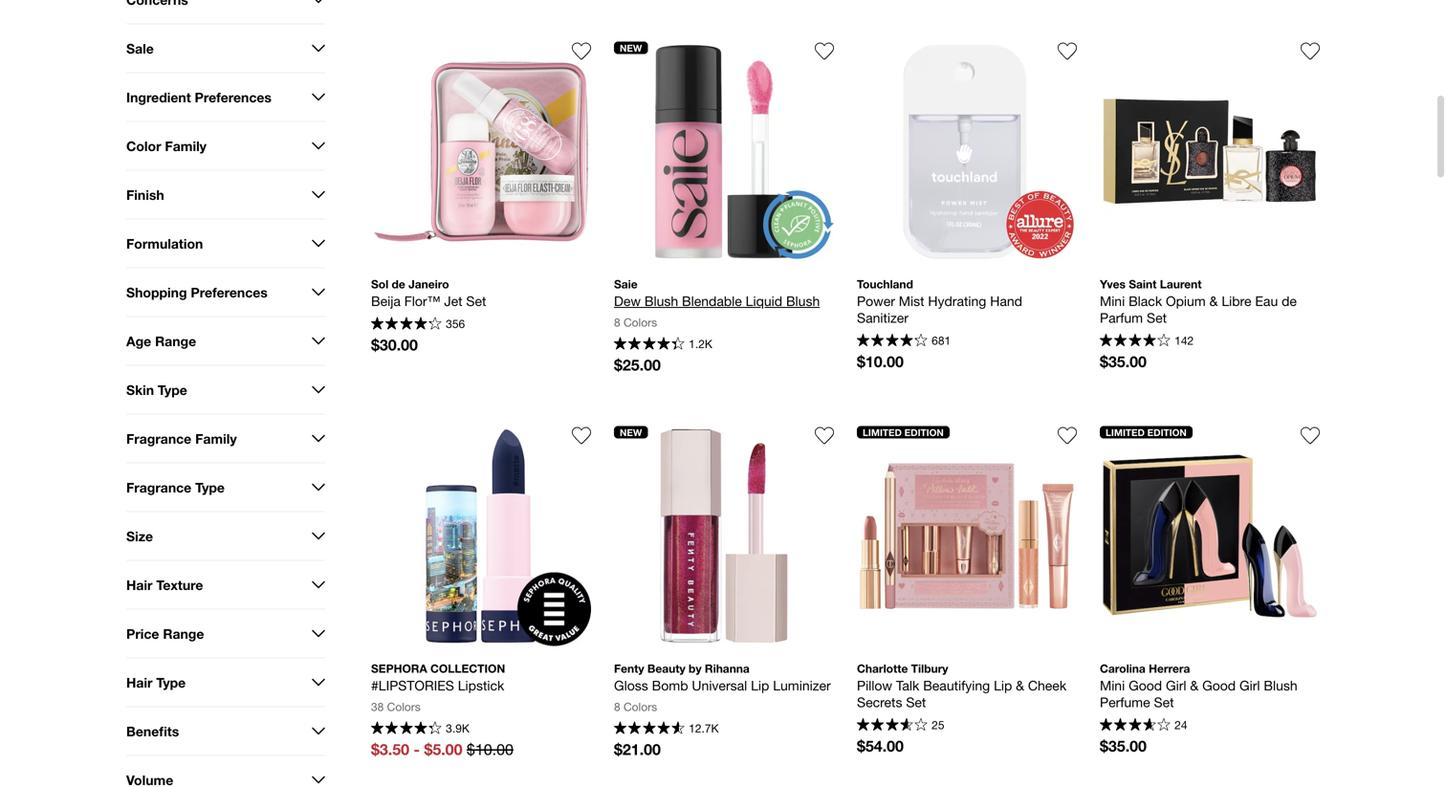 Task type: describe. For each thing, give the bounding box(es) containing it.
fenty
[[614, 662, 644, 675]]

681 reviews element
[[932, 334, 951, 347]]

age range
[[126, 333, 196, 349]]

3.9k
[[446, 722, 470, 735]]

eau
[[1255, 293, 1278, 309]]

8 inside fenty beauty by rihanna gloss bomb universal lip luminizer 8 colors
[[614, 700, 621, 713]]

1.2k
[[689, 337, 713, 351]]

parfum
[[1100, 310, 1143, 326]]

hair type button
[[126, 659, 325, 706]]

4 stars element
[[1100, 334, 1171, 349]]

2 girl from the left
[[1240, 678, 1260, 693]]

size
[[126, 528, 153, 544]]

rihanna
[[705, 662, 750, 675]]

pillow
[[857, 678, 893, 693]]

681
[[932, 334, 951, 347]]

saint
[[1129, 277, 1157, 291]]

colors inside sephora collection #lipstories lipstick 38 colors
[[387, 700, 421, 713]]

mini inside carolina herrera mini good girl & good girl blush perfume set
[[1100, 678, 1125, 693]]

collection
[[430, 662, 505, 675]]

fragrance family button
[[126, 415, 325, 463]]

limited for $54.00
[[863, 426, 902, 438]]

finish
[[126, 187, 164, 203]]

saie
[[614, 277, 638, 291]]

fragrance family
[[126, 431, 237, 447]]

color family
[[126, 138, 207, 154]]

sign in to love saie - dew blush blendable liquid blush image
[[815, 41, 834, 61]]

set inside "charlotte tilbury pillow talk beautifying lip & cheek secrets set"
[[906, 694, 926, 710]]

$25.00
[[614, 356, 661, 374]]

4.5 stars element up $30.00
[[371, 317, 442, 332]]

$3.50
[[371, 740, 409, 758]]

set inside sol de janeiro beija flor™ jet set
[[466, 293, 486, 309]]

secrets
[[857, 694, 903, 710]]

ingredient preferences button
[[126, 73, 325, 121]]

sol de janeiro - beija flor™ jet set image
[[371, 41, 591, 261]]

shopping preferences button
[[126, 268, 325, 316]]

sale
[[126, 40, 154, 56]]

blush inside carolina herrera mini good girl & good girl blush perfume set
[[1264, 678, 1298, 693]]

benefits
[[126, 723, 179, 739]]

142
[[1175, 334, 1194, 347]]

by
[[689, 662, 702, 675]]

charlotte tilbury pillow talk beautifying lip & cheek secrets set
[[857, 662, 1070, 710]]

new for $25.00
[[620, 42, 642, 53]]

size button
[[126, 512, 325, 560]]

$3.50 - $5.00 $10.00
[[371, 740, 514, 758]]

12.7k
[[689, 722, 719, 735]]

lip inside "charlotte tilbury pillow talk beautifying lip & cheek secrets set"
[[994, 678, 1012, 693]]

benefits button
[[126, 707, 325, 755]]

hair texture
[[126, 577, 203, 593]]

skin type button
[[126, 366, 325, 414]]

hair type
[[126, 675, 186, 690]]

liquid
[[746, 293, 783, 309]]

fragrance for fragrance type
[[126, 480, 192, 495]]

carolina
[[1100, 662, 1146, 675]]

finish button
[[126, 171, 325, 219]]

texture
[[156, 577, 203, 593]]

4.5 stars element for #lipstories lipstick
[[371, 722, 442, 737]]

25 reviews element
[[932, 718, 945, 732]]

fragrance type
[[126, 480, 225, 495]]

carolina herrera - mini good girl & good girl blush perfume set image
[[1100, 426, 1320, 646]]

range for price range
[[163, 626, 204, 642]]

dew
[[614, 293, 641, 309]]

beija
[[371, 293, 401, 309]]

sol de janeiro beija flor™ jet set
[[371, 277, 486, 309]]

formulation
[[126, 236, 203, 251]]

$21.00
[[614, 740, 661, 758]]

luminizer
[[773, 678, 831, 693]]

flor™
[[404, 293, 440, 309]]

hair for hair texture
[[126, 577, 153, 593]]

sephora collection #lipstories lipstick 38 colors
[[371, 662, 505, 713]]

sign in to love sol de janeiro - beija flor™ jet set image
[[572, 41, 591, 61]]

hair texture button
[[126, 561, 325, 609]]

sign in to love carolina herrera - mini good girl & good girl blush perfume set image
[[1301, 426, 1320, 445]]

25
[[932, 718, 945, 732]]

preferences for shopping preferences
[[191, 284, 268, 300]]

4.5 stars element down sanitizer
[[857, 334, 928, 349]]

type for hair type
[[156, 675, 186, 690]]

touchland power mist hydrating hand sanitizer
[[857, 277, 1026, 326]]

1 horizontal spatial $10.00
[[857, 352, 904, 370]]

new for $21.00
[[620, 426, 642, 438]]

hair for hair type
[[126, 675, 153, 690]]

edition for $35.00
[[1148, 426, 1187, 438]]

mini inside yves saint laurent mini black opium & libre eau de parfum set
[[1100, 293, 1125, 309]]

power
[[857, 293, 895, 309]]

colors inside fenty beauty by rihanna gloss bomb universal lip luminizer 8 colors
[[624, 700, 657, 713]]

1 horizontal spatial blush
[[786, 293, 820, 309]]

2 good from the left
[[1203, 678, 1236, 693]]

24
[[1175, 718, 1188, 732]]

shopping preferences
[[126, 284, 268, 300]]

touchland - power mist hydrating hand sanitizer image
[[857, 41, 1077, 261]]

price range
[[126, 626, 204, 642]]

3.9k reviews element
[[446, 722, 470, 735]]

touchland
[[857, 277, 913, 291]]

$5.00
[[424, 740, 463, 758]]

$10.00 inside $3.50 - $5.00 $10.00
[[467, 741, 514, 758]]

sale button
[[126, 24, 325, 72]]

356 reviews element
[[446, 317, 465, 331]]

12.7k reviews element
[[689, 722, 719, 735]]

& inside carolina herrera mini good girl & good girl blush perfume set
[[1190, 678, 1199, 693]]

de inside sol de janeiro beija flor™ jet set
[[392, 277, 405, 291]]

skin
[[126, 382, 154, 398]]

age
[[126, 333, 151, 349]]

mist
[[899, 293, 925, 309]]



Task type: vqa. For each thing, say whether or not it's contained in the screenshot.
Mini within CAROLINA HERRERA MINI GOOD GIRL & GOOD GIRL BLUSH PERFUME SET
yes



Task type: locate. For each thing, give the bounding box(es) containing it.
3.5 stars element
[[857, 718, 928, 734], [1100, 718, 1171, 734]]

1 mini from the top
[[1100, 293, 1125, 309]]

3.5 stars element for $54.00
[[857, 718, 928, 734]]

mini down carolina
[[1100, 678, 1125, 693]]

lip inside fenty beauty by rihanna gloss bomb universal lip luminizer 8 colors
[[751, 678, 769, 693]]

type right skin
[[158, 382, 187, 398]]

2 mini from the top
[[1100, 678, 1125, 693]]

hand
[[990, 293, 1023, 309]]

colors
[[624, 315, 657, 329], [387, 700, 421, 713], [624, 700, 657, 713]]

$35.00 for mini black opium & libre eau de parfum set
[[1100, 352, 1147, 370]]

age range button
[[126, 317, 325, 365]]

yves saint laurent mini black opium & libre eau de parfum set
[[1100, 277, 1301, 326]]

1 fragrance from the top
[[126, 431, 192, 447]]

shopping
[[126, 284, 187, 300]]

1 horizontal spatial girl
[[1240, 678, 1260, 693]]

4.5 stars element
[[371, 317, 442, 332], [857, 334, 928, 349], [614, 337, 685, 352], [371, 722, 442, 737], [614, 722, 685, 737]]

charlotte tilbury - pillow talk beautifying lip & cheek secrets set image
[[857, 426, 1077, 646]]

$35.00 down the 4 stars element at the right of the page
[[1100, 352, 1147, 370]]

fragrance for fragrance family
[[126, 431, 192, 447]]

0 vertical spatial new
[[620, 42, 642, 53]]

1 horizontal spatial good
[[1203, 678, 1236, 693]]

fragrance
[[126, 431, 192, 447], [126, 480, 192, 495]]

de inside yves saint laurent mini black opium & libre eau de parfum set
[[1282, 293, 1297, 309]]

new right sign in to love sol de janeiro - beija flor™ jet set icon
[[620, 42, 642, 53]]

1 horizontal spatial &
[[1190, 678, 1199, 693]]

& down herrera
[[1190, 678, 1199, 693]]

preferences
[[195, 89, 272, 105], [191, 284, 268, 300]]

edition down "681"
[[905, 426, 944, 438]]

fragrance type button
[[126, 463, 325, 511]]

charlotte
[[857, 662, 908, 675]]

1 vertical spatial hair
[[126, 675, 153, 690]]

preferences for ingredient preferences
[[195, 89, 272, 105]]

sanitizer
[[857, 310, 909, 326]]

0 horizontal spatial de
[[392, 277, 405, 291]]

0 vertical spatial $35.00
[[1100, 352, 1147, 370]]

talk
[[896, 678, 920, 693]]

356
[[446, 317, 465, 331]]

blendable
[[682, 293, 742, 309]]

fenty beauty by rihanna gloss bomb universal lip luminizer 8 colors
[[614, 662, 831, 713]]

2 limited from the left
[[1106, 426, 1145, 438]]

0 vertical spatial 8
[[614, 315, 621, 329]]

gloss
[[614, 678, 648, 693]]

lipstick
[[458, 678, 504, 693]]

$10.00 down 3.9k
[[467, 741, 514, 758]]

& left cheek
[[1016, 678, 1025, 693]]

2 hair from the top
[[126, 675, 153, 690]]

1 3.5 stars element from the left
[[857, 718, 928, 734]]

$35.00 for mini good girl & good girl blush perfume set
[[1100, 737, 1147, 755]]

0 vertical spatial type
[[158, 382, 187, 398]]

perfume
[[1100, 694, 1150, 710]]

set right jet on the top of page
[[466, 293, 486, 309]]

1 new from the top
[[620, 42, 642, 53]]

2 edition from the left
[[1148, 426, 1187, 438]]

2 fragrance from the top
[[126, 480, 192, 495]]

1 edition from the left
[[905, 426, 944, 438]]

0 horizontal spatial girl
[[1166, 678, 1187, 693]]

0 horizontal spatial 3.5 stars element
[[857, 718, 928, 734]]

1 vertical spatial $10.00
[[467, 741, 514, 758]]

38
[[371, 700, 384, 713]]

1 8 from the top
[[614, 315, 621, 329]]

0 vertical spatial hair
[[126, 577, 153, 593]]

2 limited edition from the left
[[1106, 426, 1187, 438]]

colors down dew
[[624, 315, 657, 329]]

1 vertical spatial type
[[195, 480, 225, 495]]

1 vertical spatial family
[[195, 431, 237, 447]]

sephora collection - #lipstories lipstick image
[[371, 426, 591, 646]]

lip left cheek
[[994, 678, 1012, 693]]

1 vertical spatial preferences
[[191, 284, 268, 300]]

new right sign in to love sephora collection - #lipstories lipstick icon
[[620, 426, 642, 438]]

& left libre
[[1210, 293, 1218, 309]]

0 vertical spatial mini
[[1100, 293, 1125, 309]]

1 hair from the top
[[126, 577, 153, 593]]

1 vertical spatial new
[[620, 426, 642, 438]]

limited edition right sign in to love charlotte tilbury - pillow talk beautifying lip & cheek secrets set icon
[[1106, 426, 1187, 438]]

lip right universal
[[751, 678, 769, 693]]

range inside 'button'
[[163, 626, 204, 642]]

range inside button
[[155, 333, 196, 349]]

family inside button
[[195, 431, 237, 447]]

0 horizontal spatial &
[[1016, 678, 1025, 693]]

3.5 stars element up $54.00
[[857, 718, 928, 734]]

0 vertical spatial range
[[155, 333, 196, 349]]

1 horizontal spatial limited
[[1106, 426, 1145, 438]]

limited right sign in to love fenty beauty by rihanna - gloss bomb universal lip luminizer image
[[863, 426, 902, 438]]

ingredient
[[126, 89, 191, 105]]

2 8 from the top
[[614, 700, 621, 713]]

2 horizontal spatial &
[[1210, 293, 1218, 309]]

laurent
[[1160, 277, 1202, 291]]

4.5 stars element up "$25.00"
[[614, 337, 685, 352]]

1 vertical spatial fragrance
[[126, 480, 192, 495]]

limited for $35.00
[[1106, 426, 1145, 438]]

price
[[126, 626, 159, 642]]

4.5 stars element for dew blush blendable liquid blush
[[614, 337, 685, 352]]

sign in to love fenty beauty by rihanna - gloss bomb universal lip luminizer image
[[815, 426, 834, 445]]

0 vertical spatial de
[[392, 277, 405, 291]]

family
[[165, 138, 207, 154], [195, 431, 237, 447]]

price range button
[[126, 610, 325, 658]]

1 limited from the left
[[863, 426, 902, 438]]

hair inside button
[[126, 675, 153, 690]]

color
[[126, 138, 161, 154]]

$10.00
[[857, 352, 904, 370], [467, 741, 514, 758]]

janeiro
[[409, 277, 449, 291]]

colors down gloss
[[624, 700, 657, 713]]

preferences down the sale button
[[195, 89, 272, 105]]

1 horizontal spatial edition
[[1148, 426, 1187, 438]]

type for skin type
[[158, 382, 187, 398]]

2 lip from the left
[[994, 678, 1012, 693]]

edition for $54.00
[[905, 426, 944, 438]]

sephora
[[371, 662, 427, 675]]

4.5 stars element up the $21.00
[[614, 722, 685, 737]]

-
[[414, 740, 420, 758]]

24 reviews element
[[1175, 718, 1188, 732]]

sign in to love touchland - power mist hydrating hand sanitizer image
[[1058, 41, 1077, 61]]

formulation button
[[126, 220, 325, 267]]

set
[[466, 293, 486, 309], [1147, 310, 1167, 326], [906, 694, 926, 710], [1154, 694, 1174, 710]]

fenty beauty by rihanna - gloss bomb universal lip luminizer image
[[614, 426, 834, 646]]

2 vertical spatial type
[[156, 675, 186, 690]]

fragrance up size
[[126, 480, 192, 495]]

$30.00
[[371, 336, 418, 354]]

3.5 stars element for $35.00
[[1100, 718, 1171, 734]]

$54.00
[[857, 737, 904, 755]]

1 $35.00 from the top
[[1100, 352, 1147, 370]]

8 down gloss
[[614, 700, 621, 713]]

mini down yves
[[1100, 293, 1125, 309]]

limited edition right sign in to love fenty beauty by rihanna - gloss bomb universal lip luminizer image
[[863, 426, 944, 438]]

1 vertical spatial $35.00
[[1100, 737, 1147, 755]]

hydrating
[[928, 293, 987, 309]]

herrera
[[1149, 662, 1190, 675]]

sol
[[371, 277, 389, 291]]

set down black at top right
[[1147, 310, 1167, 326]]

girl
[[1166, 678, 1187, 693], [1240, 678, 1260, 693]]

color family button
[[126, 122, 325, 170]]

good
[[1129, 678, 1162, 693], [1203, 678, 1236, 693]]

libre
[[1222, 293, 1252, 309]]

carolina herrera mini good girl & good girl blush perfume set
[[1100, 662, 1302, 710]]

1 vertical spatial 8
[[614, 700, 621, 713]]

beauty
[[648, 662, 686, 675]]

$10.00 down sanitizer
[[857, 352, 904, 370]]

type up size button in the left bottom of the page
[[195, 480, 225, 495]]

range right age
[[155, 333, 196, 349]]

4.5 stars element for gloss bomb universal lip luminizer
[[614, 722, 685, 737]]

set inside yves saint laurent mini black opium & libre eau de parfum set
[[1147, 310, 1167, 326]]

family up the fragrance type button
[[195, 431, 237, 447]]

set down herrera
[[1154, 694, 1174, 710]]

mini
[[1100, 293, 1125, 309], [1100, 678, 1125, 693]]

de right eau
[[1282, 293, 1297, 309]]

beautifying
[[923, 678, 990, 693]]

limited edition for $35.00
[[1106, 426, 1187, 438]]

sign in to love charlotte tilbury - pillow talk beautifying lip & cheek secrets set image
[[1058, 426, 1077, 445]]

family right color
[[165, 138, 207, 154]]

0 horizontal spatial limited edition
[[863, 426, 944, 438]]

1 vertical spatial de
[[1282, 293, 1297, 309]]

hair down price
[[126, 675, 153, 690]]

8 down dew
[[614, 315, 621, 329]]

0 horizontal spatial edition
[[905, 426, 944, 438]]

colors down #lipstories
[[387, 700, 421, 713]]

1 horizontal spatial limited edition
[[1106, 426, 1187, 438]]

1 horizontal spatial lip
[[994, 678, 1012, 693]]

opium
[[1166, 293, 1206, 309]]

4.5 stars element up -
[[371, 722, 442, 737]]

family for color family
[[165, 138, 207, 154]]

set down talk
[[906, 694, 926, 710]]

& inside "charlotte tilbury pillow talk beautifying lip & cheek secrets set"
[[1016, 678, 1025, 693]]

1 girl from the left
[[1166, 678, 1187, 693]]

yves
[[1100, 277, 1126, 291]]

de right sol on the top
[[392, 277, 405, 291]]

range
[[155, 333, 196, 349], [163, 626, 204, 642]]

cheek
[[1028, 678, 1067, 693]]

1 horizontal spatial 3.5 stars element
[[1100, 718, 1171, 734]]

type down price range
[[156, 675, 186, 690]]

0 horizontal spatial good
[[1129, 678, 1162, 693]]

black
[[1129, 293, 1162, 309]]

2 new from the top
[[620, 426, 642, 438]]

preferences down "formulation" button
[[191, 284, 268, 300]]

0 horizontal spatial blush
[[645, 293, 678, 309]]

sign in to love yves saint laurent - mini black opium & libre eau de parfum set image
[[1301, 41, 1320, 61]]

0 vertical spatial $10.00
[[857, 352, 904, 370]]

colors inside saie dew blush blendable liquid blush 8 colors
[[624, 315, 657, 329]]

limited right sign in to love charlotte tilbury - pillow talk beautifying lip & cheek secrets set icon
[[1106, 426, 1145, 438]]

$35.00
[[1100, 352, 1147, 370], [1100, 737, 1147, 755]]

& inside yves saint laurent mini black opium & libre eau de parfum set
[[1210, 293, 1218, 309]]

8
[[614, 315, 621, 329], [614, 700, 621, 713]]

family for fragrance family
[[195, 431, 237, 447]]

limited
[[863, 426, 902, 438], [1106, 426, 1145, 438]]

lip
[[751, 678, 769, 693], [994, 678, 1012, 693]]

1 lip from the left
[[751, 678, 769, 693]]

de
[[392, 277, 405, 291], [1282, 293, 1297, 309]]

$35.00 down perfume
[[1100, 737, 1147, 755]]

0 vertical spatial family
[[165, 138, 207, 154]]

ingredient preferences
[[126, 89, 272, 105]]

0 vertical spatial preferences
[[195, 89, 272, 105]]

1 good from the left
[[1129, 678, 1162, 693]]

0 horizontal spatial lip
[[751, 678, 769, 693]]

range for age range
[[155, 333, 196, 349]]

fragrance down the skin type at the left of page
[[126, 431, 192, 447]]

limited edition for $54.00
[[863, 426, 944, 438]]

1 horizontal spatial de
[[1282, 293, 1297, 309]]

& for cheek
[[1016, 678, 1025, 693]]

bomb
[[652, 678, 688, 693]]

edition
[[905, 426, 944, 438], [1148, 426, 1187, 438]]

0 horizontal spatial limited
[[863, 426, 902, 438]]

hair inside 'button'
[[126, 577, 153, 593]]

0 vertical spatial fragrance
[[126, 431, 192, 447]]

universal
[[692, 678, 747, 693]]

2 $35.00 from the top
[[1100, 737, 1147, 755]]

1 vertical spatial mini
[[1100, 678, 1125, 693]]

saie - dew blush blendable liquid blush image
[[614, 41, 834, 261]]

1.2k reviews element
[[689, 337, 713, 351]]

range right price
[[163, 626, 204, 642]]

new
[[620, 42, 642, 53], [620, 426, 642, 438]]

& for libre
[[1210, 293, 1218, 309]]

2 horizontal spatial blush
[[1264, 678, 1298, 693]]

tilbury
[[911, 662, 949, 675]]

skin type
[[126, 382, 187, 398]]

blush
[[645, 293, 678, 309], [786, 293, 820, 309], [1264, 678, 1298, 693]]

142 reviews element
[[1175, 334, 1194, 347]]

jet
[[444, 293, 463, 309]]

edition down 142 reviews element
[[1148, 426, 1187, 438]]

type
[[158, 382, 187, 398], [195, 480, 225, 495], [156, 675, 186, 690]]

hair left texture
[[126, 577, 153, 593]]

set inside carolina herrera mini good girl & good girl blush perfume set
[[1154, 694, 1174, 710]]

#lipstories
[[371, 678, 454, 693]]

2 3.5 stars element from the left
[[1100, 718, 1171, 734]]

yves saint laurent - mini black opium & libre eau de parfum set image
[[1100, 41, 1320, 261]]

family inside 'button'
[[165, 138, 207, 154]]

0 horizontal spatial $10.00
[[467, 741, 514, 758]]

3.5 stars element down perfume
[[1100, 718, 1171, 734]]

8 inside saie dew blush blendable liquid blush 8 colors
[[614, 315, 621, 329]]

sign in to love sephora collection - #lipstories lipstick image
[[572, 426, 591, 445]]

1 vertical spatial range
[[163, 626, 204, 642]]

1 limited edition from the left
[[863, 426, 944, 438]]

type for fragrance type
[[195, 480, 225, 495]]



